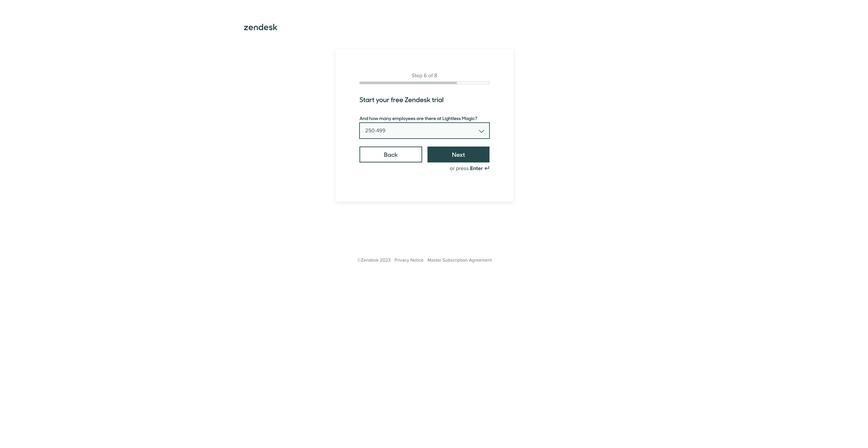 Task type: locate. For each thing, give the bounding box(es) containing it.
start your free zendesk trial
[[360, 95, 444, 104]]

how
[[369, 115, 379, 121]]

back button
[[360, 147, 423, 163]]

step 6 of 8
[[412, 72, 438, 79]]

are
[[417, 115, 424, 121]]

master
[[428, 258, 442, 263]]

lightless
[[443, 115, 461, 121]]

subscription
[[443, 258, 468, 263]]

6
[[424, 72, 427, 79]]

privacy
[[395, 258, 409, 263]]

?
[[475, 115, 478, 121]]

enter image
[[485, 166, 490, 171]]

or
[[450, 165, 455, 172]]

and
[[360, 115, 368, 121]]

at
[[437, 115, 442, 121]]

of
[[429, 72, 433, 79]]

back
[[384, 150, 398, 159]]

©zendesk 2023 link
[[358, 258, 391, 263]]

privacy notice link
[[395, 258, 424, 263]]

start
[[360, 95, 375, 104]]

zendesk image
[[244, 24, 277, 30]]

many
[[380, 115, 392, 121]]



Task type: describe. For each thing, give the bounding box(es) containing it.
step
[[412, 72, 423, 79]]

press
[[456, 165, 469, 172]]

there
[[425, 115, 436, 121]]

8
[[435, 72, 438, 79]]

enter
[[470, 165, 483, 172]]

master subscription agreement
[[428, 258, 492, 263]]

privacy notice
[[395, 258, 424, 263]]

next button
[[428, 147, 490, 163]]

employees
[[393, 115, 416, 121]]

and how many employees are there at lightless magic ?
[[360, 115, 478, 121]]

trial
[[432, 95, 444, 104]]

magic
[[462, 115, 475, 121]]

free
[[391, 95, 404, 104]]

master subscription agreement link
[[428, 258, 492, 263]]

notice
[[411, 258, 424, 263]]

your
[[376, 95, 390, 104]]

zendesk
[[405, 95, 431, 104]]

2023
[[380, 258, 391, 263]]

©zendesk
[[358, 258, 379, 263]]

next
[[452, 150, 465, 159]]

©zendesk 2023
[[358, 258, 391, 263]]

or press enter
[[450, 165, 483, 172]]

agreement
[[469, 258, 492, 263]]



